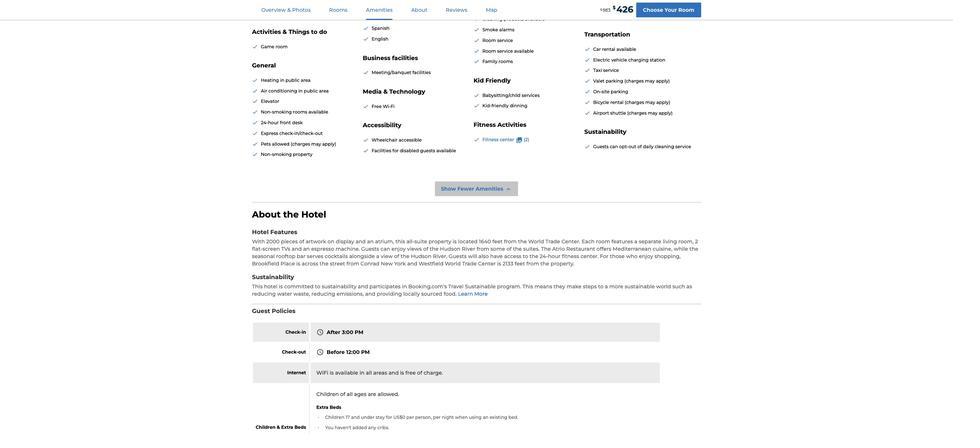 Task type: describe. For each thing, give the bounding box(es) containing it.
suites.
[[523, 246, 540, 253]]

rooms button
[[320, 0, 356, 20]]

this
[[395, 239, 405, 245]]

the up access
[[513, 246, 522, 253]]

site
[[602, 89, 610, 95]]

service for room service
[[497, 38, 513, 43]]

portuguese
[[372, 15, 398, 21]]

game room
[[261, 44, 288, 49]]

free
[[372, 104, 382, 109]]

apply) for airport shuttle (charges may apply)
[[659, 110, 673, 116]]

0 vertical spatial extra
[[316, 405, 328, 411]]

1 reducing from the left
[[252, 291, 276, 298]]

1 horizontal spatial enjoy
[[639, 253, 653, 260]]

view
[[381, 253, 393, 260]]

& for media
[[383, 88, 388, 95]]

0 horizontal spatial activities
[[252, 28, 281, 36]]

before 12:00 pm
[[327, 349, 370, 356]]

check- for before 12:00 pm
[[282, 350, 298, 355]]

rental for available
[[602, 46, 615, 52]]

front
[[280, 120, 291, 126]]

is down have
[[497, 261, 501, 267]]

waste,
[[294, 291, 310, 298]]

0 horizontal spatial area
[[301, 77, 311, 83]]

about button
[[402, 0, 436, 20]]

children of all ages are allowed.
[[316, 392, 399, 398]]

(charges for parking
[[625, 78, 644, 84]]

you
[[325, 425, 334, 431]]

pm for after 3:00 pm
[[355, 329, 363, 336]]

can inside hotel features with 2000 pieces of artwork on display and an atrium, this all-suite property is located 1640 feet from the world trade center. each room features a separate living room, 2 flat-screen tvs and an espresso machine. guests can enjoy views of the hudson river from some of the suites. the atrio restaurant offers mediterranean cuisine, while the seasonal rooftop bar serves cocktails alongside a view of the hudson river. guests will also have access to the 24-hour fitness center. for those who enjoy shopping, brookfield place is across the street from conrad new york and westfield world trade center is 2133 feet from the property.
[[381, 246, 390, 253]]

1 horizontal spatial guests
[[449, 253, 467, 260]]

reviews button
[[437, 0, 476, 20]]

have
[[490, 253, 503, 260]]

kitchenware
[[483, 6, 511, 11]]

check- for after 3:00 pm
[[285, 330, 302, 335]]

in inside after 3:00 pm row
[[302, 330, 306, 335]]

of up york
[[394, 253, 399, 260]]

and inside row
[[389, 370, 399, 377]]

apply) for bicycle rental (charges may apply)
[[657, 100, 670, 105]]

screen
[[263, 246, 280, 253]]

access
[[504, 253, 522, 260]]

the
[[541, 246, 551, 253]]

is left located
[[453, 239, 457, 245]]

center
[[478, 261, 496, 267]]

they
[[554, 284, 565, 290]]

service for room service available
[[497, 48, 513, 54]]

features
[[612, 239, 633, 245]]

0 vertical spatial 24-
[[261, 120, 268, 126]]

car
[[593, 46, 601, 52]]

fitness center
[[483, 137, 514, 143]]

before 12:00 pm row
[[253, 343, 661, 363]]

1 vertical spatial hudson
[[411, 253, 432, 260]]

stay
[[376, 415, 385, 421]]

0 horizontal spatial extra
[[281, 425, 293, 431]]

as
[[687, 284, 692, 290]]

0 horizontal spatial guests
[[361, 246, 379, 253]]

amenities inside "button"
[[366, 7, 393, 13]]

choose your room
[[643, 6, 695, 13]]

about for about
[[411, 7, 427, 13]]

smoking for rooms
[[272, 109, 292, 115]]

of left daily
[[638, 144, 642, 149]]

hotel
[[264, 284, 278, 290]]

0 horizontal spatial a
[[376, 253, 379, 260]]

row group containing after 3:00 pm
[[253, 323, 661, 435]]

0 vertical spatial feet
[[493, 239, 503, 245]]

taxi
[[593, 68, 602, 73]]

1 vertical spatial rooms
[[293, 109, 307, 115]]

1 horizontal spatial hotel
[[301, 209, 326, 220]]

and up emissions,
[[358, 284, 368, 290]]

0 horizontal spatial services
[[310, 10, 328, 16]]

of down suite
[[423, 246, 428, 253]]

may for pets allowed (charges may apply)
[[311, 141, 321, 147]]

some
[[491, 246, 505, 253]]

the up york
[[401, 253, 410, 260]]

place
[[281, 261, 295, 267]]

2 this from the left
[[523, 284, 533, 290]]

0 vertical spatial sustainability
[[585, 129, 627, 136]]

is inside this hotel is committed to sustainability and participates in booking.com's travel sustainable program. this means they make steps to a more sustainable world such as reducing water waste, reducing emissions, and providing locally sourced food.
[[279, 284, 283, 290]]

a inside this hotel is committed to sustainability and participates in booking.com's travel sustainable program. this means they make steps to a more sustainable world such as reducing water waste, reducing emissions, and providing locally sourced food.
[[605, 284, 608, 290]]

about for about the hotel
[[252, 209, 281, 220]]

hotel inside hotel features with 2000 pieces of artwork on display and an atrium, this all-suite property is located 1640 feet from the world trade center. each room features a separate living room, 2 flat-screen tvs and an espresso machine. guests can enjoy views of the hudson river from some of the suites. the atrio restaurant offers mediterranean cuisine, while the seasonal rooftop bar serves cocktails alongside a view of the hudson river. guests will also have access to the 24-hour fitness center. for those who enjoy shopping, brookfield place is across the street from conrad new york and westfield world trade center is 2133 feet from the property.
[[252, 229, 269, 236]]

mediterranean
[[613, 246, 651, 253]]

2133
[[503, 261, 513, 267]]

0 vertical spatial for
[[393, 148, 399, 153]]

media
[[363, 88, 382, 95]]

show fewer amenities button
[[435, 182, 518, 197]]

added
[[353, 425, 367, 431]]

tab list containing overview & photos
[[252, 0, 507, 20]]

0 vertical spatial enjoy
[[392, 246, 406, 253]]

facilities for disabled guests available
[[372, 148, 456, 153]]

and down participates
[[365, 291, 375, 298]]

family rooms
[[483, 59, 513, 64]]

from up some on the bottom of the page
[[504, 239, 517, 245]]

transportation
[[585, 31, 630, 38]]

of inside row
[[417, 370, 422, 377]]

guest
[[252, 308, 270, 315]]

any
[[368, 425, 376, 431]]

room inside button
[[679, 6, 695, 13]]

children for children of all ages are allowed.
[[316, 392, 339, 398]]

may for airport shuttle (charges may apply)
[[648, 110, 658, 116]]

of up access
[[507, 246, 512, 253]]

travel
[[448, 284, 464, 290]]

from down the alongside
[[347, 261, 359, 267]]

2 per from the left
[[433, 415, 441, 421]]

the up suites.
[[518, 239, 527, 245]]

1 this from the left
[[252, 284, 263, 290]]

1 horizontal spatial public
[[304, 88, 318, 94]]

and right york
[[407, 261, 417, 267]]

valet
[[593, 78, 605, 84]]

0 vertical spatial beds
[[330, 405, 341, 411]]

may for valet parking (charges may apply)
[[645, 78, 655, 84]]

(2)
[[524, 137, 529, 143]]

to left do
[[311, 28, 318, 36]]

smoke alarms
[[483, 27, 515, 32]]

to right committed
[[315, 284, 320, 290]]

services for babysitting/child services
[[522, 93, 540, 98]]

on
[[328, 239, 334, 245]]

may for bicycle rental (charges may apply)
[[646, 100, 655, 105]]

family
[[483, 59, 498, 64]]

is down bar
[[296, 261, 300, 267]]

from down suites.
[[527, 261, 539, 267]]

children for children 17 and under stay for us$0 per person, per night when using an existing bed.
[[325, 415, 344, 421]]

room service
[[483, 38, 513, 43]]

to right steps
[[598, 284, 604, 290]]

0 vertical spatial cleaning
[[289, 10, 309, 16]]

desk
[[292, 120, 303, 126]]

taxi service
[[593, 68, 619, 73]]

artwork
[[306, 239, 326, 245]]

ticket services
[[593, 13, 626, 18]]

0 vertical spatial hour
[[268, 120, 279, 126]]

0 vertical spatial guests
[[593, 144, 609, 149]]

photos
[[292, 7, 311, 13]]

the down suites.
[[530, 253, 538, 260]]

center.
[[581, 253, 599, 260]]

0 vertical spatial room
[[276, 44, 288, 49]]

cocktails
[[325, 253, 348, 260]]

all inside row
[[366, 370, 372, 377]]

alongside
[[349, 253, 375, 260]]

apply) for valet parking (charges may apply)
[[656, 78, 670, 84]]

available right guests
[[436, 148, 456, 153]]

1 horizontal spatial feet
[[515, 261, 525, 267]]

available for car rental available
[[617, 46, 636, 52]]

non-smoking rooms available
[[261, 109, 328, 115]]

pm for before 12:00 pm
[[361, 349, 370, 356]]

bicycle
[[593, 100, 609, 105]]

facilities for business facilities
[[392, 55, 418, 62]]

room inside hotel features with 2000 pieces of artwork on display and an atrium, this all-suite property is located 1640 feet from the world trade center. each room features a separate living room, 2 flat-screen tvs and an espresso machine. guests can enjoy views of the hudson river from some of the suites. the atrio restaurant offers mediterranean cuisine, while the seasonal rooftop bar serves cocktails alongside a view of the hudson river. guests will also have access to the 24-hour fitness center. for those who enjoy shopping, brookfield place is across the street from conrad new york and westfield world trade center is 2133 feet from the property.
[[596, 239, 610, 245]]

(charges for allowed
[[291, 141, 310, 147]]

allowed.
[[378, 392, 399, 398]]

fewer
[[458, 186, 474, 192]]

features
[[270, 229, 297, 236]]

charging
[[628, 57, 649, 63]]

learn more button
[[458, 291, 488, 298]]

smoking for property
[[272, 152, 292, 157]]

map button
[[477, 0, 506, 20]]

1 horizontal spatial area
[[319, 88, 329, 94]]

is left free
[[400, 370, 404, 377]]

wifi is available in all areas and is free of charge.
[[316, 370, 443, 377]]

overview & photos
[[261, 7, 311, 13]]

more
[[610, 284, 624, 290]]

0 horizontal spatial $
[[600, 8, 602, 12]]

car rental available
[[593, 46, 636, 52]]

0 vertical spatial trade
[[546, 239, 560, 245]]

available for wifi is available in all areas and is free of charge.
[[335, 370, 358, 377]]

0 vertical spatial can
[[610, 144, 618, 149]]

display
[[336, 239, 354, 245]]

0 horizontal spatial trade
[[462, 261, 477, 267]]

air conditioning in public area
[[261, 88, 329, 94]]

internet
[[287, 370, 306, 376]]

the up river.
[[430, 246, 439, 253]]

available for room service available
[[514, 48, 534, 54]]

check-
[[279, 131, 295, 136]]

available for cleaning products available
[[525, 16, 545, 22]]

you haven't added any cribs.
[[325, 425, 389, 431]]

river.
[[433, 253, 447, 260]]

to inside hotel features with 2000 pieces of artwork on display and an atrium, this all-suite property is located 1640 feet from the world trade center. each room features a separate living room, 2 flat-screen tvs and an espresso machine. guests can enjoy views of the hudson river from some of the suites. the atrio restaurant offers mediterranean cuisine, while the seasonal rooftop bar serves cocktails alongside a view of the hudson river. guests will also have access to the 24-hour fitness center. for those who enjoy shopping, brookfield place is across the street from conrad new york and westfield world trade center is 2133 feet from the property.
[[523, 253, 528, 260]]

1 horizontal spatial an
[[367, 239, 374, 245]]

children & extra beds
[[256, 425, 306, 431]]

the down 2
[[690, 246, 698, 253]]

before
[[327, 349, 345, 356]]

bed.
[[509, 415, 518, 421]]

& for children
[[277, 425, 280, 431]]

overview & photos button
[[252, 0, 320, 20]]

booking.com's
[[408, 284, 447, 290]]

heating in public area
[[261, 77, 311, 83]]

wifi
[[316, 370, 328, 377]]

fi
[[391, 104, 395, 109]]

2
[[695, 239, 698, 245]]

and inside children of all ages are allowed. row
[[351, 415, 360, 421]]

professional cleaning services
[[261, 10, 328, 16]]



Task type: locate. For each thing, give the bounding box(es) containing it.
room up family
[[483, 48, 496, 54]]

wifi is available in all areas and is free of charge. row
[[253, 363, 661, 384]]

technology
[[389, 88, 425, 95]]

pm right 12:00
[[361, 349, 370, 356]]

may up airport shuttle (charges may apply)
[[646, 100, 655, 105]]

out for opt-
[[629, 144, 636, 149]]

views
[[407, 246, 422, 253]]

& inside 'button'
[[287, 7, 291, 13]]

fitness for fitness activities
[[474, 122, 496, 129]]

media & technology
[[363, 88, 425, 95]]

available down alarms
[[514, 48, 534, 54]]

babysitting/child services
[[483, 93, 540, 98]]

brookfield
[[252, 261, 279, 267]]

& inside children of all ages are allowed. row
[[277, 425, 280, 431]]

out down check-in
[[298, 350, 306, 355]]

fitness for fitness center
[[483, 137, 499, 143]]

$
[[613, 5, 616, 10], [600, 8, 602, 12]]

tab list
[[252, 0, 507, 20]]

hour down atrio
[[548, 253, 561, 260]]

room for room service available
[[483, 48, 496, 54]]

free
[[406, 370, 416, 377]]

and right 17
[[351, 415, 360, 421]]

trade down will
[[462, 261, 477, 267]]

trade up atrio
[[546, 239, 560, 245]]

row group
[[253, 323, 661, 435]]

cleaning right daily
[[655, 144, 674, 149]]

out for in/check-
[[315, 131, 323, 136]]

beds left you
[[295, 425, 306, 431]]

in/check-
[[295, 131, 315, 136]]

1 vertical spatial beds
[[295, 425, 306, 431]]

(charges up airport shuttle (charges may apply)
[[625, 100, 644, 105]]

a left view
[[376, 253, 379, 260]]

store
[[624, 2, 635, 8]]

children of all ages are allowed. row
[[253, 385, 661, 435]]

elevator
[[261, 99, 279, 104]]

24- inside hotel features with 2000 pieces of artwork on display and an atrium, this all-suite property is located 1640 feet from the world trade center. each room features a separate living room, 2 flat-screen tvs and an espresso machine. guests can enjoy views of the hudson river from some of the suites. the atrio restaurant offers mediterranean cuisine, while the seasonal rooftop bar serves cocktails alongside a view of the hudson river. guests will also have access to the 24-hour fitness center. for those who enjoy shopping, brookfield place is across the street from conrad new york and westfield world trade center is 2133 feet from the property.
[[540, 253, 548, 260]]

0 horizontal spatial reducing
[[252, 291, 276, 298]]

1 vertical spatial check-
[[282, 350, 298, 355]]

reducing
[[252, 291, 276, 298], [312, 291, 335, 298]]

0 horizontal spatial 24-
[[261, 120, 268, 126]]

after 3:00 pm row
[[253, 323, 661, 343]]

show
[[441, 186, 456, 192]]

pets allowed (charges may apply)
[[261, 141, 336, 147]]

0 horizontal spatial feet
[[493, 239, 503, 245]]

room up 'offers'
[[596, 239, 610, 245]]

1 vertical spatial parking
[[611, 89, 628, 95]]

cribs.
[[377, 425, 389, 431]]

0 horizontal spatial an
[[303, 246, 310, 253]]

and up the alongside
[[356, 239, 366, 245]]

is up water
[[279, 284, 283, 290]]

0 vertical spatial rental
[[602, 46, 615, 52]]

airport shuttle (charges may apply)
[[593, 110, 673, 116]]

property down pets allowed (charges may apply)
[[293, 152, 313, 157]]

rooms up desk
[[293, 109, 307, 115]]

0 vertical spatial all
[[366, 370, 372, 377]]

in
[[280, 77, 284, 83], [298, 88, 303, 94], [402, 284, 407, 290], [302, 330, 306, 335], [360, 370, 365, 377]]

york
[[394, 261, 406, 267]]

in inside this hotel is committed to sustainability and participates in booking.com's travel sustainable program. this means they make steps to a more sustainable world such as reducing water waste, reducing emissions, and providing locally sourced food.
[[402, 284, 407, 290]]

0 vertical spatial hudson
[[440, 246, 461, 253]]

serves
[[307, 253, 324, 260]]

may down bicycle rental (charges may apply)
[[648, 110, 658, 116]]

in up check-out
[[302, 330, 306, 335]]

in up locally
[[402, 284, 407, 290]]

check- inside before 12:00 pm row
[[282, 350, 298, 355]]

1 vertical spatial hour
[[548, 253, 561, 260]]

1 vertical spatial a
[[376, 253, 379, 260]]

feet
[[493, 239, 503, 245], [515, 261, 525, 267]]

(charges for shuttle
[[627, 110, 647, 116]]

area up non-smoking rooms available
[[319, 88, 329, 94]]

of right free
[[417, 370, 422, 377]]

locally
[[403, 291, 420, 298]]

1 non- from the top
[[261, 109, 272, 115]]

reducing down the hotel
[[252, 291, 276, 298]]

1 vertical spatial for
[[386, 415, 392, 421]]

guests
[[420, 148, 435, 153]]

services
[[310, 10, 328, 16], [608, 13, 626, 18], [522, 93, 540, 98]]

of right pieces
[[299, 239, 304, 245]]

1 vertical spatial public
[[304, 88, 318, 94]]

map
[[486, 7, 498, 13]]

opt-
[[619, 144, 629, 149]]

enjoy down this
[[392, 246, 406, 253]]

enjoy right who
[[639, 253, 653, 260]]

0 vertical spatial public
[[286, 77, 300, 83]]

an inside children of all ages are allowed. row
[[483, 415, 489, 421]]

activities up "center"
[[498, 122, 527, 129]]

service down alarms
[[497, 38, 513, 43]]

0 vertical spatial non-
[[261, 109, 272, 115]]

property inside hotel features with 2000 pieces of artwork on display and an atrium, this all-suite property is located 1640 feet from the world trade center. each room features a separate living room, 2 flat-screen tvs and an espresso machine. guests can enjoy views of the hudson river from some of the suites. the atrio restaurant offers mediterranean cuisine, while the seasonal rooftop bar serves cocktails alongside a view of the hudson river. guests will also have access to the 24-hour fitness center. for those who enjoy shopping, brookfield place is across the street from conrad new york and westfield world trade center is 2133 feet from the property.
[[429, 239, 451, 245]]

rental right car
[[602, 46, 615, 52]]

fitness down kid-
[[474, 122, 496, 129]]

friendly
[[492, 103, 509, 109]]

wi-
[[383, 104, 391, 109]]

can left opt- on the top of page
[[610, 144, 618, 149]]

service
[[497, 38, 513, 43], [497, 48, 513, 54], [603, 68, 619, 73], [676, 144, 691, 149]]

services up do
[[310, 10, 328, 16]]

out left daily
[[629, 144, 636, 149]]

2 vertical spatial out
[[298, 350, 306, 355]]

2 non- from the top
[[261, 152, 272, 157]]

such
[[673, 284, 685, 290]]

1 vertical spatial extra
[[281, 425, 293, 431]]

2 horizontal spatial a
[[634, 239, 638, 245]]

hotel up with
[[252, 229, 269, 236]]

1 vertical spatial sustainability
[[252, 274, 294, 281]]

non- down elevator in the left of the page
[[261, 109, 272, 115]]

2 horizontal spatial guests
[[593, 144, 609, 149]]

services for ticket services
[[608, 13, 626, 18]]

each
[[582, 239, 595, 245]]

flat-
[[252, 246, 263, 253]]

available inside row
[[335, 370, 358, 377]]

service up family rooms
[[497, 48, 513, 54]]

$ right 563
[[613, 5, 616, 10]]

accessible
[[399, 137, 422, 143]]

1640
[[479, 239, 491, 245]]

extra beds
[[316, 405, 341, 411]]

can down atrium,
[[381, 246, 390, 253]]

for inside children of all ages are allowed. row
[[386, 415, 392, 421]]

0 horizontal spatial hotel
[[252, 229, 269, 236]]

0 vertical spatial pm
[[355, 329, 363, 336]]

do
[[319, 28, 327, 36]]

room service available
[[483, 48, 534, 54]]

1 vertical spatial activities
[[498, 122, 527, 129]]

providing
[[377, 291, 402, 298]]

cleaning up things
[[289, 10, 309, 16]]

learn more
[[458, 291, 488, 298]]

2 vertical spatial guests
[[449, 253, 467, 260]]

amenities inside button
[[476, 186, 503, 192]]

0 vertical spatial area
[[301, 77, 311, 83]]

river
[[462, 246, 475, 253]]

while
[[674, 246, 688, 253]]

guests left opt- on the top of page
[[593, 144, 609, 149]]

spanish
[[372, 26, 390, 31]]

1 vertical spatial facilities
[[413, 70, 431, 75]]

the down serves
[[320, 261, 329, 267]]

0 vertical spatial smoking
[[272, 109, 292, 115]]

service right daily
[[676, 144, 691, 149]]

for right stay
[[386, 415, 392, 421]]

0 vertical spatial property
[[293, 152, 313, 157]]

1 vertical spatial fitness
[[483, 137, 499, 143]]

1 horizontal spatial hudson
[[440, 246, 461, 253]]

apply) for pets allowed (charges may apply)
[[322, 141, 336, 147]]

check-in
[[285, 330, 306, 335]]

1 vertical spatial an
[[303, 246, 310, 253]]

for down wheelchair accessible
[[393, 148, 399, 153]]

overview
[[261, 7, 286, 13]]

out up pets allowed (charges may apply)
[[315, 131, 323, 136]]

children for children & extra beds
[[256, 425, 276, 431]]

&
[[287, 7, 291, 13], [283, 28, 287, 36], [383, 88, 388, 95], [277, 425, 280, 431]]

world up suites.
[[528, 239, 544, 245]]

0 vertical spatial a
[[634, 239, 638, 245]]

facilities up meeting/banquet facilities
[[392, 55, 418, 62]]

& for activities
[[283, 28, 287, 36]]

1 horizontal spatial $
[[613, 5, 616, 10]]

from up also
[[477, 246, 489, 253]]

0 vertical spatial check-
[[285, 330, 302, 335]]

fitness activities
[[474, 122, 527, 129]]

2 horizontal spatial out
[[629, 144, 636, 149]]

per left night
[[433, 415, 441, 421]]

0 vertical spatial rooms
[[499, 59, 513, 64]]

amenities right fewer
[[476, 186, 503, 192]]

hour inside hotel features with 2000 pieces of artwork on display and an atrium, this all-suite property is located 1640 feet from the world trade center. each room features a separate living room, 2 flat-screen tvs and an espresso machine. guests can enjoy views of the hudson river from some of the suites. the atrio restaurant offers mediterranean cuisine, while the seasonal rooftop bar serves cocktails alongside a view of the hudson river. guests will also have access to the 24-hour fitness center. for those who enjoy shopping, brookfield place is across the street from conrad new york and westfield world trade center is 2133 feet from the property.
[[548, 253, 561, 260]]

non- for non-smoking property
[[261, 152, 272, 157]]

1 horizontal spatial world
[[528, 239, 544, 245]]

smoking up 24-hour front desk
[[272, 109, 292, 115]]

1 vertical spatial guests
[[361, 246, 379, 253]]

1 vertical spatial trade
[[462, 261, 477, 267]]

0 horizontal spatial per
[[407, 415, 414, 421]]

learn
[[458, 291, 473, 298]]

in left the areas
[[360, 370, 365, 377]]

1 vertical spatial room
[[596, 239, 610, 245]]

water
[[277, 291, 292, 298]]

1 per from the left
[[407, 415, 414, 421]]

1 horizontal spatial sustainability
[[585, 129, 627, 136]]

suite
[[415, 239, 427, 245]]

1 horizontal spatial 24-
[[540, 253, 548, 260]]

1 horizontal spatial rooms
[[499, 59, 513, 64]]

are
[[368, 392, 376, 398]]

an
[[367, 239, 374, 245], [303, 246, 310, 253], [483, 415, 489, 421]]

about inside button
[[411, 7, 427, 13]]

in right conditioning
[[298, 88, 303, 94]]

seasonal
[[252, 253, 275, 260]]

(charges for rental
[[625, 100, 644, 105]]

game
[[261, 44, 274, 49]]

hudson
[[440, 246, 461, 253], [411, 253, 432, 260]]

guest policies
[[252, 308, 296, 315]]

0 horizontal spatial beds
[[295, 425, 306, 431]]

1 horizontal spatial cleaning
[[655, 144, 674, 149]]

facilities for meeting/banquet facilities
[[413, 70, 431, 75]]

for
[[600, 253, 609, 260]]

facilities up technology
[[413, 70, 431, 75]]

the down the the
[[541, 261, 549, 267]]

of inside row
[[340, 392, 345, 398]]

(charges up bicycle rental (charges may apply)
[[625, 78, 644, 84]]

the up features on the left of page
[[283, 209, 299, 220]]

and right the areas
[[389, 370, 399, 377]]

0 horizontal spatial public
[[286, 77, 300, 83]]

available right the products
[[525, 16, 545, 22]]

1 vertical spatial hotel
[[252, 229, 269, 236]]

1 horizontal spatial can
[[610, 144, 618, 149]]

2 reducing from the left
[[312, 291, 335, 298]]

rooms down room service available
[[499, 59, 513, 64]]

room for room service
[[483, 38, 496, 43]]

1 vertical spatial area
[[319, 88, 329, 94]]

(charges
[[625, 78, 644, 84], [625, 100, 644, 105], [627, 110, 647, 116], [291, 141, 310, 147]]

rental
[[602, 46, 615, 52], [611, 100, 624, 105]]

0 vertical spatial facilities
[[392, 55, 418, 62]]

express check-in/check-out
[[261, 131, 323, 136]]

0 vertical spatial amenities
[[366, 7, 393, 13]]

17
[[346, 415, 350, 421]]

service for taxi service
[[603, 68, 619, 73]]

this
[[252, 284, 263, 290], [523, 284, 533, 290]]

tvs
[[281, 246, 290, 253]]

fitness left "center"
[[483, 137, 499, 143]]

express
[[261, 131, 278, 136]]

& for overview
[[287, 7, 291, 13]]

2 smoking from the top
[[272, 152, 292, 157]]

living
[[663, 239, 677, 245]]

a
[[634, 239, 638, 245], [376, 253, 379, 260], [605, 284, 608, 290]]

check- inside after 3:00 pm row
[[285, 330, 302, 335]]

business
[[363, 55, 390, 62]]

choose your room button
[[636, 3, 701, 17]]

may down in/check-
[[311, 141, 321, 147]]

1 vertical spatial about
[[252, 209, 281, 220]]

1 horizontal spatial extra
[[316, 405, 328, 411]]

1 horizontal spatial reducing
[[312, 291, 335, 298]]

2 horizontal spatial an
[[483, 415, 489, 421]]

on-site parking
[[593, 89, 628, 95]]

rental up shuttle
[[611, 100, 624, 105]]

to down suites.
[[523, 253, 528, 260]]

an right using
[[483, 415, 489, 421]]

daily
[[643, 144, 654, 149]]

0 vertical spatial hotel
[[301, 209, 326, 220]]

0 horizontal spatial rooms
[[293, 109, 307, 115]]

1 vertical spatial feet
[[515, 261, 525, 267]]

english
[[372, 36, 389, 42]]

0 horizontal spatial all
[[347, 392, 353, 398]]

non- down pets
[[261, 152, 272, 157]]

guests down river
[[449, 253, 467, 260]]

0 vertical spatial an
[[367, 239, 374, 245]]

available up in/check-
[[309, 109, 328, 115]]

0 vertical spatial parking
[[606, 78, 623, 84]]

1 horizontal spatial all
[[366, 370, 372, 377]]

in up conditioning
[[280, 77, 284, 83]]

1 vertical spatial all
[[347, 392, 353, 398]]

vehicle
[[611, 57, 627, 63]]

0 vertical spatial world
[[528, 239, 544, 245]]

0 horizontal spatial enjoy
[[392, 246, 406, 253]]

a up the mediterranean
[[634, 239, 638, 245]]

room,
[[679, 239, 694, 245]]

out inside before 12:00 pm row
[[298, 350, 306, 355]]

this left the hotel
[[252, 284, 263, 290]]

24- up express
[[261, 120, 268, 126]]

12:00
[[346, 349, 360, 356]]

per right us$0
[[407, 415, 414, 421]]

an up bar
[[303, 246, 310, 253]]

1 vertical spatial 24-
[[540, 253, 548, 260]]

cleaning products available
[[483, 16, 545, 22]]

an left atrium,
[[367, 239, 374, 245]]

reducing down the sustainability
[[312, 291, 335, 298]]

in inside row
[[360, 370, 365, 377]]

all
[[366, 370, 372, 377], [347, 392, 353, 398]]

1 vertical spatial children
[[325, 415, 344, 421]]

center
[[500, 137, 514, 143]]

1 horizontal spatial per
[[433, 415, 441, 421]]

accessibility
[[363, 122, 402, 129]]

all left ages
[[347, 392, 353, 398]]

and up bar
[[292, 246, 302, 253]]

1 vertical spatial cleaning
[[655, 144, 674, 149]]

room right game
[[276, 44, 288, 49]]

property.
[[551, 261, 575, 267]]

0 horizontal spatial sustainability
[[252, 274, 294, 281]]

2 vertical spatial children
[[256, 425, 276, 431]]

smoking down allowed
[[272, 152, 292, 157]]

hotel
[[301, 209, 326, 220], [252, 229, 269, 236]]

1 horizontal spatial activities
[[498, 122, 527, 129]]

more
[[474, 291, 488, 298]]

atrio
[[552, 246, 565, 253]]

$ left 563
[[600, 8, 602, 12]]

kid-friendly dinning
[[483, 103, 528, 109]]

westfield
[[419, 261, 444, 267]]

alarms
[[499, 27, 515, 32]]

non- for non-smoking rooms available
[[261, 109, 272, 115]]

1 vertical spatial world
[[445, 261, 461, 267]]

a left more at the right bottom
[[605, 284, 608, 290]]

valet parking (charges may apply)
[[593, 78, 670, 84]]

children 17 and under stay for us$0 per person, per night when using an existing bed.
[[325, 415, 518, 421]]

all inside row
[[347, 392, 353, 398]]

1 horizontal spatial amenities
[[476, 186, 503, 192]]

1 vertical spatial room
[[483, 38, 496, 43]]

reviews
[[446, 7, 467, 13]]

public up non-smoking rooms available
[[304, 88, 318, 94]]

0 horizontal spatial amenities
[[366, 7, 393, 13]]

sustainability down airport
[[585, 129, 627, 136]]

1 horizontal spatial hour
[[548, 253, 561, 260]]

rental for (charges
[[611, 100, 624, 105]]

1 vertical spatial non-
[[261, 152, 272, 157]]

hudson down views
[[411, 253, 432, 260]]

pm right 3:00
[[355, 329, 363, 336]]

0 horizontal spatial hudson
[[411, 253, 432, 260]]

1 horizontal spatial services
[[522, 93, 540, 98]]

0 vertical spatial children
[[316, 392, 339, 398]]

1 horizontal spatial out
[[315, 131, 323, 136]]

1 smoking from the top
[[272, 109, 292, 115]]

is right wifi in the left of the page
[[330, 370, 334, 377]]



Task type: vqa. For each thing, say whether or not it's contained in the screenshot.


